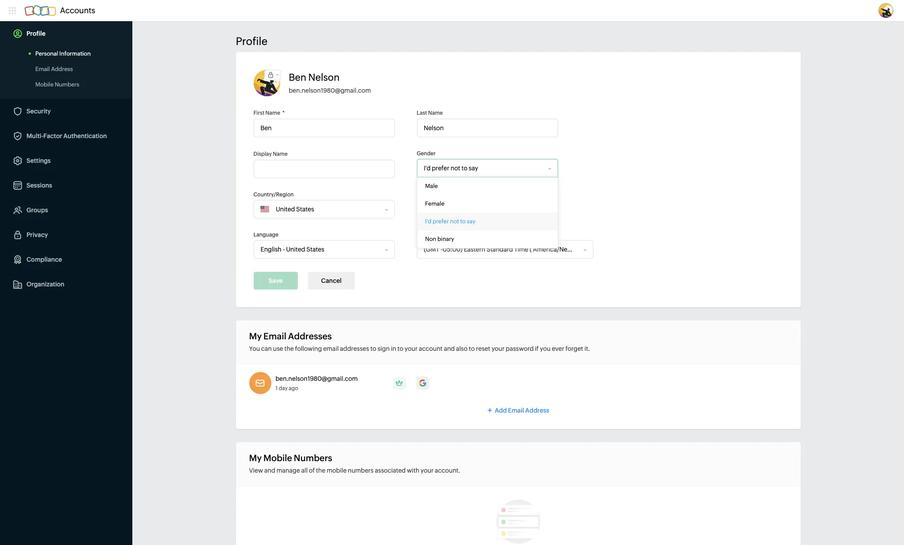 Task type: locate. For each thing, give the bounding box(es) containing it.
numbers up of
[[294, 453, 332, 463]]

2 horizontal spatial your
[[492, 345, 505, 352]]

the right of
[[316, 467, 326, 474]]

prefer
[[433, 218, 449, 225]]

the inside 'my mobile numbers view and manage all of the mobile numbers associated with your account.'
[[316, 467, 326, 474]]

1 my from the top
[[249, 331, 262, 341]]

0 horizontal spatial the
[[284, 345, 294, 352]]

1 horizontal spatial mobile
[[263, 453, 292, 463]]

save
[[269, 277, 283, 284]]

profile
[[26, 30, 45, 37], [236, 35, 268, 47]]

0 horizontal spatial your
[[405, 345, 418, 352]]

1 horizontal spatial your
[[421, 467, 434, 474]]

cancel button
[[308, 272, 355, 289]]

your right reset in the right of the page
[[492, 345, 505, 352]]

2 horizontal spatial email
[[508, 407, 524, 414]]

password
[[506, 345, 534, 352]]

my for my mobile numbers
[[249, 453, 262, 463]]

my up you
[[249, 331, 262, 341]]

1 horizontal spatial address
[[525, 407, 549, 414]]

your right with
[[421, 467, 434, 474]]

profile up mprivacy icon
[[236, 35, 268, 47]]

ben.nelson1980@gmail.com down nelson
[[289, 87, 371, 94]]

multi-
[[26, 132, 43, 139]]

2 my from the top
[[249, 453, 262, 463]]

name for last
[[428, 110, 443, 116]]

1 horizontal spatial email
[[263, 331, 286, 341]]

addresses
[[288, 331, 332, 341]]

display name
[[254, 151, 288, 157]]

address down personal information
[[51, 66, 73, 72]]

also
[[456, 345, 468, 352]]

1 horizontal spatial and
[[444, 345, 455, 352]]

ben.nelson1980@gmail.com 1 day ago
[[276, 375, 358, 391]]

female
[[425, 200, 445, 207]]

None field
[[417, 159, 548, 177], [269, 200, 382, 218], [417, 200, 548, 218], [254, 241, 385, 258], [417, 241, 584, 258], [417, 159, 548, 177], [269, 200, 382, 218], [417, 200, 548, 218], [254, 241, 385, 258], [417, 241, 584, 258]]

account
[[419, 345, 443, 352]]

1 horizontal spatial numbers
[[294, 453, 332, 463]]

numbers
[[348, 467, 374, 474]]

1 vertical spatial address
[[525, 407, 549, 414]]

email up use
[[263, 331, 286, 341]]

display
[[254, 151, 272, 157]]

first name *
[[254, 110, 285, 116]]

0 vertical spatial numbers
[[55, 81, 79, 88]]

and
[[444, 345, 455, 352], [264, 467, 275, 474]]

security
[[26, 108, 51, 115]]

and inside my email addresses you can use the following email addresses to sign in to your account and also to reset your password if you ever forget it.
[[444, 345, 455, 352]]

numbers down email address
[[55, 81, 79, 88]]

None text field
[[254, 119, 395, 137], [254, 160, 395, 178], [254, 119, 395, 137], [254, 160, 395, 178]]

0 vertical spatial my
[[249, 331, 262, 341]]

sign
[[378, 345, 390, 352]]

manage
[[277, 467, 300, 474]]

0 vertical spatial email
[[35, 66, 50, 72]]

mobile up manage
[[263, 453, 292, 463]]

account.
[[435, 467, 460, 474]]

0 vertical spatial mobile
[[35, 81, 54, 88]]

in
[[391, 345, 396, 352]]

email down personal
[[35, 66, 50, 72]]

language
[[254, 232, 279, 238]]

compliance
[[26, 256, 62, 263]]

authentication
[[63, 132, 107, 139]]

email inside my email addresses you can use the following email addresses to sign in to your account and also to reset your password if you ever forget it.
[[263, 331, 286, 341]]

it.
[[585, 345, 590, 352]]

day
[[279, 385, 288, 391]]

1 vertical spatial mobile
[[263, 453, 292, 463]]

to right in
[[398, 345, 403, 352]]

address
[[51, 66, 73, 72], [525, 407, 549, 414]]

first
[[254, 110, 264, 116]]

1 vertical spatial my
[[249, 453, 262, 463]]

email address
[[35, 66, 73, 72]]

2 vertical spatial email
[[508, 407, 524, 414]]

my up view
[[249, 453, 262, 463]]

all
[[301, 467, 308, 474]]

ben.nelson1980@gmail.com up ago
[[276, 375, 358, 382]]

ben.nelson1980@gmail.com
[[289, 87, 371, 94], [276, 375, 358, 382]]

non binary
[[425, 236, 454, 242]]

email right add
[[508, 407, 524, 414]]

email
[[35, 66, 50, 72], [263, 331, 286, 341], [508, 407, 524, 414]]

say
[[467, 218, 476, 225]]

1 vertical spatial the
[[316, 467, 326, 474]]

numbers
[[55, 81, 79, 88], [294, 453, 332, 463]]

*
[[282, 110, 285, 116]]

0 horizontal spatial address
[[51, 66, 73, 72]]

0 vertical spatial and
[[444, 345, 455, 352]]

i'd prefer not to say
[[425, 218, 476, 225]]

name left *
[[265, 110, 280, 116]]

the
[[284, 345, 294, 352], [316, 467, 326, 474]]

cancel
[[321, 277, 342, 284]]

my inside 'my mobile numbers view and manage all of the mobile numbers associated with your account.'
[[249, 453, 262, 463]]

my inside my email addresses you can use the following email addresses to sign in to your account and also to reset your password if you ever forget it.
[[249, 331, 262, 341]]

1 vertical spatial and
[[264, 467, 275, 474]]

0 vertical spatial ben.nelson1980@gmail.com
[[289, 87, 371, 94]]

profile up personal
[[26, 30, 45, 37]]

address right add
[[525, 407, 549, 414]]

mobile down email address
[[35, 81, 54, 88]]

personal information
[[35, 50, 91, 57]]

the right use
[[284, 345, 294, 352]]

my
[[249, 331, 262, 341], [249, 453, 262, 463]]

name right display
[[273, 151, 288, 157]]

my email addresses you can use the following email addresses to sign in to your account and also to reset your password if you ever forget it.
[[249, 331, 590, 352]]

the inside my email addresses you can use the following email addresses to sign in to your account and also to reset your password if you ever forget it.
[[284, 345, 294, 352]]

your
[[405, 345, 418, 352], [492, 345, 505, 352], [421, 467, 434, 474]]

non
[[425, 236, 436, 242]]

to right the also
[[469, 345, 475, 352]]

your right in
[[405, 345, 418, 352]]

mprivacy image
[[265, 70, 277, 80]]

organization
[[26, 281, 64, 288]]

groups
[[26, 207, 48, 214]]

1 horizontal spatial the
[[316, 467, 326, 474]]

email
[[323, 345, 339, 352]]

your inside 'my mobile numbers view and manage all of the mobile numbers associated with your account.'
[[421, 467, 434, 474]]

name
[[265, 110, 280, 116], [428, 110, 443, 116], [273, 151, 288, 157]]

you
[[249, 345, 260, 352]]

0 horizontal spatial and
[[264, 467, 275, 474]]

add email address
[[495, 407, 549, 414]]

accounts
[[60, 6, 95, 15]]

and right view
[[264, 467, 275, 474]]

email for my
[[263, 331, 286, 341]]

nelson
[[308, 72, 340, 83]]

country/region
[[254, 192, 294, 198]]

0 vertical spatial the
[[284, 345, 294, 352]]

ben
[[289, 72, 306, 83]]

factor
[[43, 132, 62, 139]]

name right last at left
[[428, 110, 443, 116]]

mobile
[[327, 467, 347, 474]]

and left the also
[[444, 345, 455, 352]]

mobile
[[35, 81, 54, 88], [263, 453, 292, 463]]

1 horizontal spatial profile
[[236, 35, 268, 47]]

you
[[540, 345, 551, 352]]

1 vertical spatial email
[[263, 331, 286, 341]]

associated
[[375, 467, 406, 474]]

None text field
[[417, 119, 558, 137]]

to
[[460, 218, 466, 225], [370, 345, 376, 352], [398, 345, 403, 352], [469, 345, 475, 352]]

1 vertical spatial numbers
[[294, 453, 332, 463]]



Task type: describe. For each thing, give the bounding box(es) containing it.
use
[[273, 345, 283, 352]]

my for my email addresses
[[249, 331, 262, 341]]

zone
[[430, 232, 442, 238]]

not
[[450, 218, 459, 225]]

reset
[[476, 345, 490, 352]]

gender
[[417, 150, 436, 157]]

last name
[[417, 110, 443, 116]]

and inside 'my mobile numbers view and manage all of the mobile numbers associated with your account.'
[[264, 467, 275, 474]]

to left sign
[[370, 345, 376, 352]]

binary
[[437, 236, 454, 242]]

ever
[[552, 345, 564, 352]]

time zone
[[417, 232, 442, 238]]

0 horizontal spatial email
[[35, 66, 50, 72]]

0 horizontal spatial numbers
[[55, 81, 79, 88]]

forget
[[566, 345, 583, 352]]

i'd
[[425, 218, 431, 225]]

0 horizontal spatial profile
[[26, 30, 45, 37]]

if
[[535, 345, 539, 352]]

ago
[[289, 385, 298, 391]]

personal
[[35, 50, 58, 57]]

mobile inside 'my mobile numbers view and manage all of the mobile numbers associated with your account.'
[[263, 453, 292, 463]]

male
[[425, 183, 438, 189]]

privacy
[[26, 231, 48, 238]]

view
[[249, 467, 263, 474]]

add
[[495, 407, 507, 414]]

addresses
[[340, 345, 369, 352]]

1 vertical spatial ben.nelson1980@gmail.com
[[276, 375, 358, 382]]

settings
[[26, 157, 51, 164]]

can
[[261, 345, 272, 352]]

1
[[276, 385, 278, 391]]

following
[[295, 345, 322, 352]]

name for first
[[265, 110, 280, 116]]

mobile numbers
[[35, 81, 79, 88]]

to left say on the top right of page
[[460, 218, 466, 225]]

ben nelson ben.nelson1980@gmail.com
[[289, 72, 371, 94]]

my mobile numbers view and manage all of the mobile numbers associated with your account.
[[249, 453, 460, 474]]

numbers inside 'my mobile numbers view and manage all of the mobile numbers associated with your account.'
[[294, 453, 332, 463]]

with
[[407, 467, 419, 474]]

multi-factor authentication
[[26, 132, 107, 139]]

0 horizontal spatial mobile
[[35, 81, 54, 88]]

save button
[[254, 272, 298, 289]]

state
[[417, 192, 430, 198]]

email for add
[[508, 407, 524, 414]]

0 vertical spatial address
[[51, 66, 73, 72]]

sessions
[[26, 182, 52, 189]]

name for display
[[273, 151, 288, 157]]

information
[[59, 50, 91, 57]]

last
[[417, 110, 427, 116]]

primary image
[[393, 376, 406, 390]]

of
[[309, 467, 315, 474]]

time
[[417, 232, 429, 238]]



Task type: vqa. For each thing, say whether or not it's contained in the screenshot.
tokens
no



